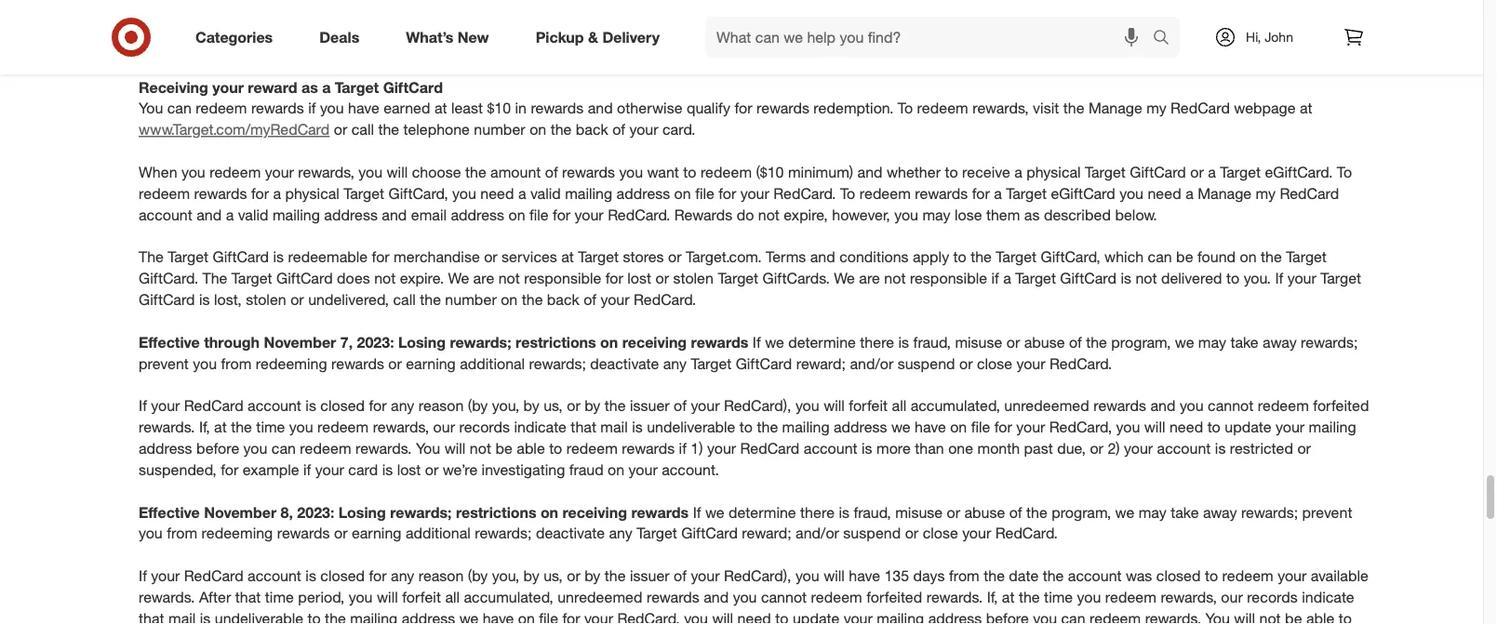 Task type: describe. For each thing, give the bounding box(es) containing it.
giftcard, inside when you redeem your rewards, you will choose the amount of rewards you want to redeem ($10 minimum) and whether to receive a physical target giftcard or a target egiftcard. to redeem rewards for a physical target giftcard, you need a valid mailing address on file for your redcard. to redeem rewards for a target egiftcard you need a manage my redcard account and a valid mailing address and email address on file for your redcard. rewards do not expire, however, you may lose them as described below.
[[389, 184, 448, 203]]

a up delivered
[[1186, 184, 1194, 203]]

0 horizontal spatial 2023:
[[297, 503, 335, 522]]

if right the example
[[304, 461, 311, 479]]

we're
[[443, 461, 478, 479]]

redemption.
[[814, 99, 894, 117]]

1 horizontal spatial stolen
[[673, 269, 714, 288]]

merchandise
[[394, 248, 480, 266]]

redcard, inside if your redcard account is closed for any reason (by you, by us, or by the issuer of your redcard), you will forfeit all accumulated, unredeemed rewards and you cannot redeem forfeited rewards. if, at the time you redeem rewards, our records indicate that mail is undeliverable to the mailing address we have on file for your redcard, you will need to update your mailing address before you can redeem rewards. you will not be able to redeem rewards if 1) your redcard account is more than one month past due, or 2) your account is restricted or suspended, for example if your card is lost or we're investigating fraud on your account.
[[1050, 418, 1112, 436]]

if your redcard account is closed for any reason (by you, by us, or by the issuer of your redcard), you will have 135 days from the date the account was closed to redeem your available rewards. after that time period, you will forfeit all accumulated, unredeemed rewards and you cannot redeem forfeited rewards. if, at the time you redeem rewards, our records indicate that mail is undeliverable to the mailing address we have on file for your redcard, you will need to update your mailing address before you can redeem rewards. you will not be able 
[[139, 567, 1369, 625]]

2 vertical spatial that
[[139, 610, 164, 625]]

days
[[914, 567, 945, 585]]

if, inside if your redcard account is closed for any reason (by you, by us, or by the issuer of your redcard), you will forfeit all accumulated, unredeemed rewards and you cannot redeem forfeited rewards. if, at the time you redeem rewards, our records indicate that mail is undeliverable to the mailing address we have on file for your redcard, you will need to update your mailing address before you can redeem rewards. you will not be able to redeem rewards if 1) your redcard account is more than one month past due, or 2) your account is restricted or suspended, for example if your card is lost or we're investigating fraud on your account.
[[199, 418, 210, 436]]

program, for effective november 8, 2023: losing rewards; restrictions on receiving rewards
[[1052, 503, 1112, 522]]

at right the provided at the right top of the page
[[935, 35, 948, 54]]

giftcard, inside the target giftcard is redeemable for merchandise or services at target stores or target.com. terms and conditions apply to the target giftcard, which can be found on the target giftcard. the target giftcard does not expire. we are not responsible for lost or stolen target giftcards. we are not responsible if a target giftcard is not delivered to you. if your target giftcard is lost, stolen or undelivered, call the number on the back of your redcard.
[[1041, 248, 1101, 266]]

provided
[[872, 35, 931, 54]]

www.target.com/myredcard
[[139, 121, 330, 139]]

1 vertical spatial november
[[204, 503, 277, 522]]

1)
[[691, 440, 703, 458]]

there for effective through november 7, 2023: losing rewards; restrictions on receiving rewards
[[860, 333, 895, 351]]

undeliverable inside if your redcard account is closed for any reason (by you, by us, or by the issuer of your redcard), you will have 135 days from the date the account was closed to redeem your available rewards. after that time period, you will forfeit all accumulated, unredeemed rewards and you cannot redeem forfeited rewards. if, at the time you redeem rewards, our records indicate that mail is undeliverable to the mailing address we have on file for your redcard, you will need to update your mailing address before you can redeem rewards. you will not be able
[[215, 610, 304, 625]]

0 horizontal spatial we
[[139, 35, 160, 54]]

reason for address
[[419, 567, 464, 585]]

delivered
[[1162, 269, 1223, 288]]

on inside if your redcard account is closed for any reason (by you, by us, or by the issuer of your redcard), you will have 135 days from the date the account was closed to redeem your available rewards. after that time period, you will forfeit all accumulated, unredeemed rewards and you cannot redeem forfeited rewards. if, at the time you redeem rewards, our records indicate that mail is undeliverable to the mailing address we have on file for your redcard, you will need to update your mailing address before you can redeem rewards. you will not be able
[[518, 610, 535, 625]]

does
[[337, 269, 370, 288]]

deals link
[[304, 17, 383, 58]]

not inside if your redcard account is closed for any reason (by you, by us, or by the issuer of your redcard), you will forfeit all accumulated, unredeemed rewards and you cannot redeem forfeited rewards. if, at the time you redeem rewards, our records indicate that mail is undeliverable to the mailing address we have on file for your redcard, you will need to update your mailing address before you can redeem rewards. you will not be able to redeem rewards if 1) your redcard account is more than one month past due, or 2) your account is restricted or suspended, for example if your card is lost or we're investigating fraud on your account.
[[470, 440, 491, 458]]

of inside if your redcard account is closed for any reason (by you, by us, or by the issuer of your redcard), you will have 135 days from the date the account was closed to redeem your available rewards. after that time period, you will forfeit all accumulated, unredeemed rewards and you cannot redeem forfeited rewards. if, at the time you redeem rewards, our records indicate that mail is undeliverable to the mailing address we have on file for your redcard, you will need to update your mailing address before you can redeem rewards. you will not be able
[[674, 567, 687, 585]]

take for effective november 8, 2023: losing rewards; restrictions on receiving rewards
[[1171, 503, 1199, 522]]

target inside "receiving your reward as a target giftcard you can redeem rewards if you have earned at least $10 in rewards and otherwise qualify for rewards redemption. to redeem rewards, visit the manage my redcard webpage at www.target.com/myredcard or call the telephone number on the back of your card."
[[335, 78, 379, 96]]

least
[[451, 99, 483, 117]]

rewards
[[675, 206, 733, 224]]

forfeit inside if your redcard account is closed for any reason (by you, by us, or by the issuer of your redcard), you will have 135 days from the date the account was closed to redeem your available rewards. after that time period, you will forfeit all accumulated, unredeemed rewards and you cannot redeem forfeited rewards. if, at the time you redeem rewards, our records indicate that mail is undeliverable to the mailing address we have on file for your redcard, you will need to update your mailing address before you can redeem rewards. you will not be able
[[402, 589, 441, 607]]

if inside the target giftcard is redeemable for merchandise or services at target stores or target.com. terms and conditions apply to the target giftcard, which can be found on the target giftcard. the target giftcard does not expire. we are not responsible for lost or stolen target giftcards. we are not responsible if a target giftcard is not delivered to you. if your target giftcard is lost, stolen or undelivered, call the number on the back of your redcard.
[[992, 269, 999, 288]]

reward; for effective through november 7, 2023: losing rewards; restrictions on receiving rewards
[[797, 355, 846, 373]]

giftcard up if your redcard account is closed for any reason (by you, by us, or by the issuer of your redcard), you will forfeit all accumulated, unredeemed rewards and you cannot redeem forfeited rewards. if, at the time you redeem rewards, our records indicate that mail is undeliverable to the mailing address we have on file for your redcard, you will need to update your mailing address before you can redeem rewards. you will not be able to redeem rewards if 1) your redcard account is more than one month past due, or 2) your account is restricted or suspended, for example if your card is lost or we're investigating fraud on your account.
[[736, 355, 792, 373]]

a down www.target.com/myredcard link
[[273, 184, 281, 203]]

can inside "receiving your reward as a target giftcard you can redeem rewards if you have earned at least $10 in rewards and otherwise qualify for rewards redemption. to redeem rewards, visit the manage my redcard webpage at www.target.com/myredcard or call the telephone number on the back of your card."
[[167, 99, 192, 117]]

a down amount
[[518, 184, 526, 203]]

giftcard down account.
[[682, 525, 738, 543]]

you inside "receiving your reward as a target giftcard you can redeem rewards if you have earned at least $10 in rewards and otherwise qualify for rewards redemption. to redeem rewards, visit the manage my redcard webpage at www.target.com/myredcard or call the telephone number on the back of your card."
[[320, 99, 344, 117]]

pickup
[[536, 28, 584, 46]]

month
[[978, 440, 1020, 458]]

may up "was"
[[1139, 503, 1167, 522]]

0 horizontal spatial to
[[841, 184, 856, 203]]

as inside when you redeem your rewards, you will choose the amount of rewards you want to redeem ($10 minimum) and whether to receive a physical target giftcard or a target egiftcard. to redeem rewards for a physical target giftcard, you need a valid mailing address on file for your redcard. to redeem rewards for a target egiftcard you need a manage my redcard account and a valid mailing address and email address on file for your redcard. rewards do not expire, however, you may lose them as described below.
[[1025, 206, 1040, 224]]

0 horizontal spatial valid
[[238, 206, 269, 224]]

search button
[[1145, 17, 1190, 61]]

2 vertical spatial the
[[202, 269, 228, 288]]

account left "was"
[[1068, 567, 1122, 585]]

you inside "receiving your reward as a target giftcard you can redeem rewards if you have earned at least $10 in rewards and otherwise qualify for rewards redemption. to redeem rewards, visit the manage my redcard webpage at www.target.com/myredcard or call the telephone number on the back of your card."
[[139, 99, 163, 117]]

lost inside if your redcard account is closed for any reason (by you, by us, or by the issuer of your redcard), you will forfeit all accumulated, unredeemed rewards and you cannot redeem forfeited rewards. if, at the time you redeem rewards, our records indicate that mail is undeliverable to the mailing address we have on file for your redcard, you will need to update your mailing address before you can redeem rewards. you will not be able to redeem rewards if 1) your redcard account is more than one month past due, or 2) your account is restricted or suspended, for example if your card is lost or we're investigating fraud on your account.
[[397, 461, 421, 479]]

reward
[[248, 78, 297, 96]]

135
[[885, 567, 910, 585]]

all inside if your redcard account is closed for any reason (by you, by us, or by the issuer of your redcard), you will forfeit all accumulated, unredeemed rewards and you cannot redeem forfeited rewards. if, at the time you redeem rewards, our records indicate that mail is undeliverable to the mailing address we have on file for your redcard, you will need to update your mailing address before you can redeem rewards. you will not be able to redeem rewards if 1) your redcard account is more than one month past due, or 2) your account is restricted or suspended, for example if your card is lost or we're investigating fraud on your account.
[[892, 397, 907, 415]]

unredeemed inside if your redcard account is closed for any reason (by you, by us, or by the issuer of your redcard), you will have 135 days from the date the account was closed to redeem your available rewards. after that time period, you will forfeit all accumulated, unredeemed rewards and you cannot redeem forfeited rewards. if, at the time you redeem rewards, our records indicate that mail is undeliverable to the mailing address we have on file for your redcard, you will need to update your mailing address before you can redeem rewards. you will not be able
[[558, 589, 643, 607]]

terms
[[766, 248, 806, 266]]

categories
[[195, 28, 273, 46]]

not inside if your redcard account is closed for any reason (by you, by us, or by the issuer of your redcard), you will have 135 days from the date the account was closed to redeem your available rewards. after that time period, you will forfeit all accumulated, unredeemed rewards and you cannot redeem forfeited rewards. if, at the time you redeem rewards, our records indicate that mail is undeliverable to the mailing address we have on file for your redcard, you will need to update your mailing address before you can redeem rewards. you will not be able
[[1260, 610, 1281, 625]]

0 horizontal spatial physical
[[285, 184, 340, 203]]

2 horizontal spatial the
[[498, 35, 523, 54]]

0 vertical spatial receiving
[[622, 333, 687, 351]]

webpage
[[1235, 99, 1296, 117]]

pickup & delivery link
[[520, 17, 683, 58]]

8,
[[281, 503, 293, 522]]

john
[[1265, 29, 1294, 45]]

cannot inside if your redcard account is closed for any reason (by you, by us, or by the issuer of your redcard), you will forfeit all accumulated, unredeemed rewards and you cannot redeem forfeited rewards. if, at the time you redeem rewards, our records indicate that mail is undeliverable to the mailing address we have on file for your redcard, you will need to update your mailing address before you can redeem rewards. you will not be able to redeem rewards if 1) your redcard account is more than one month past due, or 2) your account is restricted or suspended, for example if your card is lost or we're investigating fraud on your account.
[[1208, 397, 1254, 415]]

need inside if your redcard account is closed for any reason (by you, by us, or by the issuer of your redcard), you will have 135 days from the date the account was closed to redeem your available rewards. after that time period, you will forfeit all accumulated, unredeemed rewards and you cannot redeem forfeited rewards. if, at the time you redeem rewards, our records indicate that mail is undeliverable to the mailing address we have on file for your redcard, you will need to update your mailing address before you can redeem rewards. you will not be able
[[738, 610, 772, 625]]

do
[[737, 206, 754, 224]]

our inside if your redcard account is closed for any reason (by you, by us, or by the issuer of your redcard), you will forfeit all accumulated, unredeemed rewards and you cannot redeem forfeited rewards. if, at the time you redeem rewards, our records indicate that mail is undeliverable to the mailing address we have on file for your redcard, you will need to update your mailing address before you can redeem rewards. you will not be able to redeem rewards if 1) your redcard account is more than one month past due, or 2) your account is restricted or suspended, for example if your card is lost or we're investigating fraud on your account.
[[433, 418, 455, 436]]

0 horizontal spatial stolen
[[246, 291, 286, 309]]

1 vertical spatial restrictions
[[456, 503, 537, 522]]

giftcard inside "receiving your reward as a target giftcard you can redeem rewards if you have earned at least $10 in rewards and otherwise qualify for rewards redemption. to redeem rewards, visit the manage my redcard webpage at www.target.com/myredcard or call the telephone number on the back of your card."
[[383, 78, 443, 96]]

not inside when you redeem your rewards, you will choose the amount of rewards you want to redeem ($10 minimum) and whether to receive a physical target giftcard or a target egiftcard. to redeem rewards for a physical target giftcard, you need a valid mailing address on file for your redcard. to redeem rewards for a target egiftcard you need a manage my redcard account and a valid mailing address and email address on file for your redcard. rewards do not expire, however, you may lose them as described below.
[[758, 206, 780, 224]]

0 vertical spatial earning
[[384, 35, 433, 54]]

$10
[[487, 99, 511, 117]]

redcard, inside if your redcard account is closed for any reason (by you, by us, or by the issuer of your redcard), you will have 135 days from the date the account was closed to redeem your available rewards. after that time period, you will forfeit all accumulated, unredeemed rewards and you cannot redeem forfeited rewards. if, at the time you redeem rewards, our records indicate that mail is undeliverable to the mailing address we have on file for your redcard, you will need to update your mailing address before you can redeem rewards. you will not be able
[[618, 610, 680, 625]]

&
[[588, 28, 599, 46]]

0 vertical spatial conditions
[[599, 35, 668, 54]]

redcard), for mailing
[[724, 397, 792, 415]]

update inside if your redcard account is closed for any reason (by you, by us, or by the issuer of your redcard), you will forfeit all accumulated, unredeemed rewards and you cannot redeem forfeited rewards. if, at the time you redeem rewards, our records indicate that mail is undeliverable to the mailing address we have on file for your redcard, you will need to update your mailing address before you can redeem rewards. you will not be able to redeem rewards if 1) your redcard account is more than one month past due, or 2) your account is restricted or suspended, for example if your card is lost or we're investigating fraud on your account.
[[1225, 418, 1272, 436]]

What can we help you find? suggestions appear below search field
[[706, 17, 1158, 58]]

receive
[[963, 163, 1011, 181]]

lost,
[[214, 291, 242, 309]]

when you redeem your rewards, you will choose the amount of rewards you want to redeem ($10 minimum) and whether to receive a physical target giftcard or a target egiftcard. to redeem rewards for a physical target giftcard, you need a valid mailing address on file for your redcard. to redeem rewards for a target egiftcard you need a manage my redcard account and a valid mailing address and email address on file for your redcard. rewards do not expire, however, you may lose them as described below.
[[139, 163, 1353, 224]]

email
[[411, 206, 447, 224]]

redeemable
[[288, 248, 368, 266]]

due,
[[1058, 440, 1086, 458]]

0 vertical spatial 2023:
[[357, 333, 394, 351]]

2 horizontal spatial we
[[834, 269, 855, 288]]

if inside the target giftcard is redeemable for merchandise or services at target stores or target.com. terms and conditions apply to the target giftcard, which can be found on the target giftcard. the target giftcard does not expire. we are not responsible for lost or stolen target giftcards. we are not responsible if a target giftcard is not delivered to you. if your target giftcard is lost, stolen or undelivered, call the number on the back of your redcard.
[[1276, 269, 1284, 288]]

if inside if your redcard account is closed for any reason (by you, by us, or by the issuer of your redcard), you will forfeit all accumulated, unredeemed rewards and you cannot redeem forfeited rewards. if, at the time you redeem rewards, our records indicate that mail is undeliverable to the mailing address we have on file for your redcard, you will need to update your mailing address before you can redeem rewards. you will not be able to redeem rewards if 1) your redcard account is more than one month past due, or 2) your account is restricted or suspended, for example if your card is lost or we're investigating fraud on your account.
[[139, 397, 147, 415]]

giftcard down redeemable
[[276, 269, 333, 288]]

promotion
[[753, 35, 821, 54]]

2 are from the left
[[859, 269, 880, 288]]

of inside when you redeem your rewards, you will choose the amount of rewards you want to redeem ($10 minimum) and whether to receive a physical target giftcard or a target egiftcard. to redeem rewards for a physical target giftcard, you need a valid mailing address on file for your redcard. to redeem rewards for a target egiftcard you need a manage my redcard account and a valid mailing address and email address on file for your redcard. rewards do not expire, however, you may lose them as described below.
[[545, 163, 558, 181]]

receiving your reward as a target giftcard you can redeem rewards if you have earned at least $10 in rewards and otherwise qualify for rewards redemption. to redeem rewards, visit the manage my redcard webpage at www.target.com/myredcard or call the telephone number on the back of your card.
[[139, 78, 1313, 139]]

(by for have
[[468, 567, 488, 585]]

7,
[[340, 333, 353, 351]]

the inside when you redeem your rewards, you will choose the amount of rewards you want to redeem ($10 minimum) and whether to receive a physical target giftcard or a target egiftcard. to redeem rewards for a physical target giftcard, you need a valid mailing address on file for your redcard. to redeem rewards for a target egiftcard you need a manage my redcard account and a valid mailing address and email address on file for your redcard. rewards do not expire, however, you may lose them as described below.
[[465, 163, 487, 181]]

there for effective november 8, 2023: losing rewards; restrictions on receiving rewards
[[801, 503, 835, 522]]

close for effective through november 7, 2023: losing rewards; restrictions on receiving rewards
[[977, 355, 1013, 373]]

more
[[877, 440, 911, 458]]

terms
[[527, 35, 565, 54]]

rewards inside if your redcard account is closed for any reason (by you, by us, or by the issuer of your redcard), you will have 135 days from the date the account was closed to redeem your available rewards. after that time period, you will forfeit all accumulated, unredeemed rewards and you cannot redeem forfeited rewards. if, at the time you redeem rewards, our records indicate that mail is undeliverable to the mailing address we have on file for your redcard, you will need to update your mailing address before you can redeem rewards. you will not be able
[[647, 589, 700, 607]]

redcard inside if your redcard account is closed for any reason (by you, by us, or by the issuer of your redcard), you will have 135 days from the date the account was closed to redeem your available rewards. after that time period, you will forfeit all accumulated, unredeemed rewards and you cannot redeem forfeited rewards. if, at the time you redeem rewards, our records indicate that mail is undeliverable to the mailing address we have on file for your redcard, you will need to update your mailing address before you can redeem rewards. you will not be able
[[184, 567, 244, 585]]

hi, john
[[1247, 29, 1294, 45]]

fraud
[[569, 461, 604, 479]]

through
[[204, 333, 260, 351]]

additional for rewards;
[[460, 355, 525, 373]]

rewards. up least
[[438, 35, 494, 54]]

manage inside "receiving your reward as a target giftcard you can redeem rewards if you have earned at least $10 in rewards and otherwise qualify for rewards redemption. to redeem rewards, visit the manage my redcard webpage at www.target.com/myredcard or call the telephone number on the back of your card."
[[1089, 99, 1143, 117]]

manage inside when you redeem your rewards, you will choose the amount of rewards you want to redeem ($10 minimum) and whether to receive a physical target giftcard or a target egiftcard. to redeem rewards for a physical target giftcard, you need a valid mailing address on file for your redcard. to redeem rewards for a target egiftcard you need a manage my redcard account and a valid mailing address and email address on file for your redcard. rewards do not expire, however, you may lose them as described below.
[[1198, 184, 1252, 203]]

if inside "receiving your reward as a target giftcard you can redeem rewards if you have earned at least $10 in rewards and otherwise qualify for rewards redemption. to redeem rewards, visit the manage my redcard webpage at www.target.com/myredcard or call the telephone number on the back of your card."
[[308, 99, 316, 117]]

redcard. up the expire,
[[774, 184, 836, 203]]

($10
[[756, 163, 784, 181]]

amount
[[491, 163, 541, 181]]

away for effective november 8, 2023: losing rewards; restrictions on receiving rewards
[[1203, 503, 1238, 522]]

egiftcard
[[1051, 184, 1116, 203]]

want
[[647, 163, 679, 181]]

0 vertical spatial november
[[264, 333, 336, 351]]

may left offer
[[164, 35, 192, 54]]

and inside if your redcard account is closed for any reason (by you, by us, or by the issuer of your redcard), you will forfeit all accumulated, unredeemed rewards and you cannot redeem forfeited rewards. if, at the time you redeem rewards, our records indicate that mail is undeliverable to the mailing address we have on file for your redcard, you will need to update your mailing address before you can redeem rewards. you will not be able to redeem rewards if 1) your redcard account is more than one month past due, or 2) your account is restricted or suspended, for example if your card is lost or we're investigating fraud on your account.
[[1151, 397, 1176, 415]]

mail inside if your redcard account is closed for any reason (by you, by us, or by the issuer of your redcard), you will forfeit all accumulated, unredeemed rewards and you cannot redeem forfeited rewards. if, at the time you redeem rewards, our records indicate that mail is undeliverable to the mailing address we have on file for your redcard, you will need to update your mailing address before you can redeem rewards. you will not be able to redeem rewards if 1) your redcard account is more than one month past due, or 2) your account is restricted or suspended, for example if your card is lost or we're investigating fraud on your account.
[[601, 418, 628, 436]]

1 vertical spatial losing
[[339, 503, 386, 522]]

a up them
[[994, 184, 1002, 203]]

in
[[515, 99, 527, 117]]

rewards. down "was"
[[1146, 610, 1202, 625]]

described
[[1044, 206, 1111, 224]]

apply
[[913, 248, 950, 266]]

what's new link
[[390, 17, 513, 58]]

mail inside if your redcard account is closed for any reason (by you, by us, or by the issuer of your redcard), you will have 135 days from the date the account was closed to redeem your available rewards. after that time period, you will forfeit all accumulated, unredeemed rewards and you cannot redeem forfeited rewards. if, at the time you redeem rewards, our records indicate that mail is undeliverable to the mailing address we have on file for your redcard, you will need to update your mailing address before you can redeem rewards. you will not be able
[[169, 610, 196, 625]]

promotion.
[[1052, 35, 1124, 54]]

investigating
[[482, 461, 565, 479]]

telephone
[[404, 121, 470, 139]]

however,
[[832, 206, 891, 224]]

giftcard up "lost,"
[[213, 248, 269, 266]]

new
[[458, 28, 489, 46]]

if we determine there is fraud, misuse or abuse of the program, we may take away rewards; prevent you from redeeming rewards or earning additional rewards; deactivate any target giftcard reward; and/or suspend or close your redcard. for effective november 8, 2023: losing rewards; restrictions on receiving rewards
[[139, 503, 1353, 543]]

rewards, inside if your redcard account is closed for any reason (by you, by us, or by the issuer of your redcard), you will have 135 days from the date the account was closed to redeem your available rewards. after that time period, you will forfeit all accumulated, unredeemed rewards and you cannot redeem forfeited rewards. if, at the time you redeem rewards, our records indicate that mail is undeliverable to the mailing address we have on file for your redcard, you will need to update your mailing address before you can redeem rewards. you will not be able
[[1161, 589, 1217, 607]]

need inside if your redcard account is closed for any reason (by you, by us, or by the issuer of your redcard), you will forfeit all accumulated, unredeemed rewards and you cannot redeem forfeited rewards. if, at the time you redeem rewards, our records indicate that mail is undeliverable to the mailing address we have on file for your redcard, you will need to update your mailing address before you can redeem rewards. you will not be able to redeem rewards if 1) your redcard account is more than one month past due, or 2) your account is restricted or suspended, for example if your card is lost or we're investigating fraud on your account.
[[1170, 418, 1204, 436]]

what's
[[406, 28, 454, 46]]

date
[[1009, 567, 1039, 585]]

effective for effective november 8, 2023: losing rewards; restrictions on receiving rewards
[[139, 503, 200, 522]]

number inside the target giftcard is redeemable for merchandise or services at target stores or target.com. terms and conditions apply to the target giftcard, which can be found on the target giftcard. the target giftcard does not expire. we are not responsible for lost or stolen target giftcards. we are not responsible if a target giftcard is not delivered to you. if your target giftcard is lost, stolen or undelivered, call the number on the back of your redcard.
[[445, 291, 497, 309]]

time inside if your redcard account is closed for any reason (by you, by us, or by the issuer of your redcard), you will forfeit all accumulated, unredeemed rewards and you cannot redeem forfeited rewards. if, at the time you redeem rewards, our records indicate that mail is undeliverable to the mailing address we have on file for your redcard, you will need to update your mailing address before you can redeem rewards. you will not be able to redeem rewards if 1) your redcard account is more than one month past due, or 2) your account is restricted or suspended, for example if your card is lost or we're investigating fraud on your account.
[[256, 418, 285, 436]]

earned
[[384, 99, 430, 117]]

we may offer special promotions for earning rewards. the terms and conditions of any such promotion will be provided at the time of the promotion.
[[139, 35, 1124, 54]]

abuse for effective through november 7, 2023: losing rewards; restrictions on receiving rewards
[[1025, 333, 1065, 351]]

file inside if your redcard account is closed for any reason (by you, by us, or by the issuer of your redcard), you will forfeit all accumulated, unredeemed rewards and you cannot redeem forfeited rewards. if, at the time you redeem rewards, our records indicate that mail is undeliverable to the mailing address we have on file for your redcard, you will need to update your mailing address before you can redeem rewards. you will not be able to redeem rewards if 1) your redcard account is more than one month past due, or 2) your account is restricted or suspended, for example if your card is lost or we're investigating fraud on your account.
[[972, 418, 991, 436]]

offer
[[196, 35, 226, 54]]

at inside if your redcard account is closed for any reason (by you, by us, or by the issuer of your redcard), you will forfeit all accumulated, unredeemed rewards and you cannot redeem forfeited rewards. if, at the time you redeem rewards, our records indicate that mail is undeliverable to the mailing address we have on file for your redcard, you will need to update your mailing address before you can redeem rewards. you will not be able to redeem rewards if 1) your redcard account is more than one month past due, or 2) your account is restricted or suspended, for example if your card is lost or we're investigating fraud on your account.
[[214, 418, 227, 436]]

2)
[[1108, 440, 1120, 458]]

choose
[[412, 163, 461, 181]]

1 horizontal spatial physical
[[1027, 163, 1081, 181]]

after
[[199, 589, 231, 607]]

closed for redeem
[[321, 397, 365, 415]]

if we determine there is fraud, misuse or abuse of the program, we may take away rewards; prevent you from redeeming rewards or earning additional rewards; deactivate any target giftcard reward; and/or suspend or close your redcard. for effective through november 7, 2023: losing rewards; restrictions on receiving rewards
[[139, 333, 1358, 373]]

1 horizontal spatial we
[[448, 269, 469, 288]]

rewards. up "card"
[[356, 440, 412, 458]]

2 horizontal spatial to
[[1337, 163, 1353, 181]]

redcard down through
[[184, 397, 244, 415]]

at right webpage
[[1300, 99, 1313, 117]]

reason for you
[[419, 397, 464, 415]]

rewards, inside if your redcard account is closed for any reason (by you, by us, or by the issuer of your redcard), you will forfeit all accumulated, unredeemed rewards and you cannot redeem forfeited rewards. if, at the time you redeem rewards, our records indicate that mail is undeliverable to the mailing address we have on file for your redcard, you will need to update your mailing address before you can redeem rewards. you will not be able to redeem rewards if 1) your redcard account is more than one month past due, or 2) your account is restricted or suspended, for example if your card is lost or we're investigating fraud on your account.
[[373, 418, 429, 436]]

them
[[987, 206, 1021, 224]]

expire.
[[400, 269, 444, 288]]

cannot inside if your redcard account is closed for any reason (by you, by us, or by the issuer of your redcard), you will have 135 days from the date the account was closed to redeem your available rewards. after that time period, you will forfeit all accumulated, unredeemed rewards and you cannot redeem forfeited rewards. if, at the time you redeem rewards, our records indicate that mail is undeliverable to the mailing address we have on file for your redcard, you will need to update your mailing address before you can redeem rewards. you will not be able
[[761, 589, 807, 607]]

suspend for effective through november 7, 2023: losing rewards; restrictions on receiving rewards
[[898, 355, 956, 373]]

deactivate for receiving
[[536, 525, 605, 543]]

have inside "receiving your reward as a target giftcard you can redeem rewards if you have earned at least $10 in rewards and otherwise qualify for rewards redemption. to redeem rewards, visit the manage my redcard webpage at www.target.com/myredcard or call the telephone number on the back of your card."
[[348, 99, 380, 117]]

you inside if your redcard account is closed for any reason (by you, by us, or by the issuer of your redcard), you will forfeit all accumulated, unredeemed rewards and you cannot redeem forfeited rewards. if, at the time you redeem rewards, our records indicate that mail is undeliverable to the mailing address we have on file for your redcard, you will need to update your mailing address before you can redeem rewards. you will not be able to redeem rewards if 1) your redcard account is more than one month past due, or 2) your account is restricted or suspended, for example if your card is lost or we're investigating fraud on your account.
[[416, 440, 440, 458]]

available
[[1311, 567, 1369, 585]]

expire,
[[784, 206, 828, 224]]

deactivate for on
[[590, 355, 659, 373]]

my inside "receiving your reward as a target giftcard you can redeem rewards if you have earned at least $10 in rewards and otherwise qualify for rewards redemption. to redeem rewards, visit the manage my redcard webpage at www.target.com/myredcard or call the telephone number on the back of your card."
[[1147, 99, 1167, 117]]

0 horizontal spatial the
[[139, 248, 164, 266]]

card
[[348, 461, 378, 479]]

search
[[1145, 30, 1190, 48]]

when
[[139, 163, 177, 181]]

earning for losing
[[406, 355, 456, 373]]

hi,
[[1247, 29, 1262, 45]]

receiving
[[139, 78, 208, 96]]

account.
[[662, 461, 719, 479]]

undeliverable inside if your redcard account is closed for any reason (by you, by us, or by the issuer of your redcard), you will forfeit all accumulated, unredeemed rewards and you cannot redeem forfeited rewards. if, at the time you redeem rewards, our records indicate that mail is undeliverable to the mailing address we have on file for your redcard, you will need to update your mailing address before you can redeem rewards. you will not be able to redeem rewards if 1) your redcard account is more than one month past due, or 2) your account is restricted or suspended, for example if your card is lost or we're investigating fraud on your account.
[[647, 418, 736, 436]]

unredeemed inside if your redcard account is closed for any reason (by you, by us, or by the issuer of your redcard), you will forfeit all accumulated, unredeemed rewards and you cannot redeem forfeited rewards. if, at the time you redeem rewards, our records indicate that mail is undeliverable to the mailing address we have on file for your redcard, you will need to update your mailing address before you can redeem rewards. you will not be able to redeem rewards if 1) your redcard account is more than one month past due, or 2) your account is restricted or suspended, for example if your card is lost or we're investigating fraud on your account.
[[1005, 397, 1090, 415]]

before inside if your redcard account is closed for any reason (by you, by us, or by the issuer of your redcard), you will have 135 days from the date the account was closed to redeem your available rewards. after that time period, you will forfeit all accumulated, unredeemed rewards and you cannot redeem forfeited rewards. if, at the time you redeem rewards, our records indicate that mail is undeliverable to the mailing address we have on file for your redcard, you will need to update your mailing address before you can redeem rewards. you will not be able
[[986, 610, 1029, 625]]

promotions
[[282, 35, 358, 54]]

on inside "receiving your reward as a target giftcard you can redeem rewards if you have earned at least $10 in rewards and otherwise qualify for rewards redemption. to redeem rewards, visit the manage my redcard webpage at www.target.com/myredcard or call the telephone number on the back of your card."
[[530, 121, 547, 139]]

www.target.com/myredcard link
[[139, 121, 330, 139]]

you inside if your redcard account is closed for any reason (by you, by us, or by the issuer of your redcard), you will have 135 days from the date the account was closed to redeem your available rewards. after that time period, you will forfeit all accumulated, unredeemed rewards and you cannot redeem forfeited rewards. if, at the time you redeem rewards, our records indicate that mail is undeliverable to the mailing address we have on file for your redcard, you will need to update your mailing address before you can redeem rewards. you will not be able
[[1206, 610, 1230, 625]]

any inside if your redcard account is closed for any reason (by you, by us, or by the issuer of your redcard), you will forfeit all accumulated, unredeemed rewards and you cannot redeem forfeited rewards. if, at the time you redeem rewards, our records indicate that mail is undeliverable to the mailing address we have on file for your redcard, you will need to update your mailing address before you can redeem rewards. you will not be able to redeem rewards if 1) your redcard account is more than one month past due, or 2) your account is restricted or suspended, for example if your card is lost or we're investigating fraud on your account.
[[391, 397, 415, 415]]

was
[[1126, 567, 1153, 585]]

account up the example
[[248, 397, 302, 415]]

pickup & delivery
[[536, 28, 660, 46]]

any inside if your redcard account is closed for any reason (by you, by us, or by the issuer of your redcard), you will have 135 days from the date the account was closed to redeem your available rewards. after that time period, you will forfeit all accumulated, unredeemed rewards and you cannot redeem forfeited rewards. if, at the time you redeem rewards, our records indicate that mail is undeliverable to the mailing address we have on file for your redcard, you will need to update your mailing address before you can redeem rewards. you will not be able
[[391, 567, 415, 585]]

may inside when you redeem your rewards, you will choose the amount of rewards you want to redeem ($10 minimum) and whether to receive a physical target giftcard or a target egiftcard. to redeem rewards for a physical target giftcard, you need a valid mailing address on file for your redcard. to redeem rewards for a target egiftcard you need a manage my redcard account and a valid mailing address and email address on file for your redcard. rewards do not expire, however, you may lose them as described below.
[[923, 206, 951, 224]]

what's new
[[406, 28, 489, 46]]

accumulated, inside if your redcard account is closed for any reason (by you, by us, or by the issuer of your redcard), you will have 135 days from the date the account was closed to redeem your available rewards. after that time period, you will forfeit all accumulated, unredeemed rewards and you cannot redeem forfeited rewards. if, at the time you redeem rewards, our records indicate that mail is undeliverable to the mailing address we have on file for your redcard, you will need to update your mailing address before you can redeem rewards. you will not be able
[[464, 589, 554, 607]]

rewards. left after
[[139, 589, 195, 607]]

redcard. up due,
[[1050, 355, 1113, 373]]

if your redcard account is closed for any reason (by you, by us, or by the issuer of your redcard), you will forfeit all accumulated, unredeemed rewards and you cannot redeem forfeited rewards. if, at the time you redeem rewards, our records indicate that mail is undeliverable to the mailing address we have on file for your redcard, you will need to update your mailing address before you can redeem rewards. you will not be able to redeem rewards if 1) your redcard account is more than one month past due, or 2) your account is restricted or suspended, for example if your card is lost or we're investigating fraud on your account.
[[139, 397, 1370, 479]]

call inside the target giftcard is redeemable for merchandise or services at target stores or target.com. terms and conditions apply to the target giftcard, which can be found on the target giftcard. the target giftcard does not expire. we are not responsible for lost or stolen target giftcards. we are not responsible if a target giftcard is not delivered to you. if your target giftcard is lost, stolen or undelivered, call the number on the back of your redcard.
[[393, 291, 416, 309]]

giftcards.
[[763, 269, 830, 288]]

past
[[1025, 440, 1053, 458]]

reward; for effective november 8, 2023: losing rewards; restrictions on receiving rewards
[[742, 525, 792, 543]]

rewards. up suspended,
[[139, 418, 195, 436]]

0 vertical spatial restrictions
[[516, 333, 596, 351]]

if left 1)
[[679, 440, 687, 458]]

account left more
[[804, 440, 858, 458]]

below.
[[1116, 206, 1158, 224]]



Task type: locate. For each thing, give the bounding box(es) containing it.
records inside if your redcard account is closed for any reason (by you, by us, or by the issuer of your redcard), you will forfeit all accumulated, unredeemed rewards and you cannot redeem forfeited rewards. if, at the time you redeem rewards, our records indicate that mail is undeliverable to the mailing address we have on file for your redcard, you will need to update your mailing address before you can redeem rewards. you will not be able to redeem rewards if 1) your redcard account is more than one month past due, or 2) your account is restricted or suspended, for example if your card is lost or we're investigating fraud on your account.
[[459, 418, 510, 436]]

program,
[[1112, 333, 1171, 351], [1052, 503, 1112, 522]]

0 horizontal spatial able
[[517, 440, 545, 458]]

redcard inside "receiving your reward as a target giftcard you can redeem rewards if you have earned at least $10 in rewards and otherwise qualify for rewards redemption. to redeem rewards, visit the manage my redcard webpage at www.target.com/myredcard or call the telephone number on the back of your card."
[[1171, 99, 1231, 117]]

from for november
[[167, 525, 197, 543]]

as right "reward" in the top of the page
[[302, 78, 318, 96]]

you,
[[492, 397, 520, 415], [492, 567, 520, 585]]

undeliverable down after
[[215, 610, 304, 625]]

reward;
[[797, 355, 846, 373], [742, 525, 792, 543]]

of inside if your redcard account is closed for any reason (by you, by us, or by the issuer of your redcard), you will forfeit all accumulated, unredeemed rewards and you cannot redeem forfeited rewards. if, at the time you redeem rewards, our records indicate that mail is undeliverable to the mailing address we have on file for your redcard, you will need to update your mailing address before you can redeem rewards. you will not be able to redeem rewards if 1) your redcard account is more than one month past due, or 2) your account is restricted or suspended, for example if your card is lost or we're investigating fraud on your account.
[[674, 397, 687, 415]]

conditions
[[599, 35, 668, 54], [840, 248, 909, 266]]

able
[[517, 440, 545, 458], [1307, 610, 1335, 625]]

1 effective from the top
[[139, 333, 200, 351]]

1 vertical spatial records
[[1248, 589, 1298, 607]]

fraud, for effective through november 7, 2023: losing rewards; restrictions on receiving rewards
[[914, 333, 951, 351]]

redcard
[[1171, 99, 1231, 117], [1280, 184, 1340, 203], [184, 397, 244, 415], [741, 440, 800, 458], [184, 567, 244, 585]]

a up found
[[1208, 163, 1216, 181]]

effective left through
[[139, 333, 200, 351]]

account right 2)
[[1158, 440, 1211, 458]]

0 vertical spatial my
[[1147, 99, 1167, 117]]

closed right "was"
[[1157, 567, 1201, 585]]

program, down due,
[[1052, 503, 1112, 522]]

1 vertical spatial stolen
[[246, 291, 286, 309]]

the up giftcard.
[[139, 248, 164, 266]]

otherwise
[[617, 99, 683, 117]]

minimum)
[[788, 163, 854, 181]]

0 horizontal spatial undeliverable
[[215, 610, 304, 625]]

before
[[196, 440, 239, 458], [986, 610, 1029, 625]]

1 vertical spatial suspend
[[844, 525, 901, 543]]

deals
[[319, 28, 360, 46]]

issuer inside if your redcard account is closed for any reason (by you, by us, or by the issuer of your redcard), you will forfeit all accumulated, unredeemed rewards and you cannot redeem forfeited rewards. if, at the time you redeem rewards, our records indicate that mail is undeliverable to the mailing address we have on file for your redcard, you will need to update your mailing address before you can redeem rewards. you will not be able to redeem rewards if 1) your redcard account is more than one month past due, or 2) your account is restricted or suspended, for example if your card is lost or we're investigating fraud on your account.
[[630, 397, 670, 415]]

call
[[352, 121, 374, 139], [393, 291, 416, 309]]

1 vertical spatial undeliverable
[[215, 610, 304, 625]]

1 are from the left
[[473, 269, 494, 288]]

1 vertical spatial number
[[445, 291, 497, 309]]

have inside if your redcard account is closed for any reason (by you, by us, or by the issuer of your redcard), you will forfeit all accumulated, unredeemed rewards and you cannot redeem forfeited rewards. if, at the time you redeem rewards, our records indicate that mail is undeliverable to the mailing address we have on file for your redcard, you will need to update your mailing address before you can redeem rewards. you will not be able to redeem rewards if 1) your redcard account is more than one month past due, or 2) your account is restricted or suspended, for example if your card is lost or we're investigating fraud on your account.
[[915, 418, 946, 436]]

0 vertical spatial to
[[898, 99, 913, 117]]

my down egiftcard.
[[1256, 184, 1276, 203]]

effective for effective through november 7, 2023: losing rewards; restrictions on receiving rewards
[[139, 333, 200, 351]]

before inside if your redcard account is closed for any reason (by you, by us, or by the issuer of your redcard), you will forfeit all accumulated, unredeemed rewards and you cannot redeem forfeited rewards. if, at the time you redeem rewards, our records indicate that mail is undeliverable to the mailing address we have on file for your redcard, you will need to update your mailing address before you can redeem rewards. you will not be able to redeem rewards if 1) your redcard account is more than one month past due, or 2) your account is restricted or suspended, for example if your card is lost or we're investigating fraud on your account.
[[196, 440, 239, 458]]

you, for on
[[492, 567, 520, 585]]

1 horizontal spatial all
[[892, 397, 907, 415]]

or inside when you redeem your rewards, you will choose the amount of rewards you want to redeem ($10 minimum) and whether to receive a physical target giftcard or a target egiftcard. to redeem rewards for a physical target giftcard, you need a valid mailing address on file for your redcard. to redeem rewards for a target egiftcard you need a manage my redcard account and a valid mailing address and email address on file for your redcard. rewards do not expire, however, you may lose them as described below.
[[1191, 163, 1204, 181]]

indicate
[[514, 418, 567, 436], [1302, 589, 1355, 607]]

call left telephone at left
[[352, 121, 374, 139]]

1 horizontal spatial abuse
[[1025, 333, 1065, 351]]

0 vertical spatial close
[[977, 355, 1013, 373]]

all
[[892, 397, 907, 415], [445, 589, 460, 607]]

2 if we determine there is fraud, misuse or abuse of the program, we may take away rewards; prevent you from redeeming rewards or earning additional rewards; deactivate any target giftcard reward; and/or suspend or close your redcard. from the top
[[139, 503, 1353, 543]]

rewards, inside "receiving your reward as a target giftcard you can redeem rewards if you have earned at least $10 in rewards and otherwise qualify for rewards redemption. to redeem rewards, visit the manage my redcard webpage at www.target.com/myredcard or call the telephone number on the back of your card."
[[973, 99, 1029, 117]]

reason
[[419, 397, 464, 415], [419, 567, 464, 585]]

1 horizontal spatial call
[[393, 291, 416, 309]]

a down them
[[1004, 269, 1012, 288]]

reason inside if your redcard account is closed for any reason (by you, by us, or by the issuer of your redcard), you will have 135 days from the date the account was closed to redeem your available rewards. after that time period, you will forfeit all accumulated, unredeemed rewards and you cannot redeem forfeited rewards. if, at the time you redeem rewards, our records indicate that mail is undeliverable to the mailing address we have on file for your redcard, you will need to update your mailing address before you can redeem rewards. you will not be able
[[419, 567, 464, 585]]

our inside if your redcard account is closed for any reason (by you, by us, or by the issuer of your redcard), you will have 135 days from the date the account was closed to redeem your available rewards. after that time period, you will forfeit all accumulated, unredeemed rewards and you cannot redeem forfeited rewards. if, at the time you redeem rewards, our records indicate that mail is undeliverable to the mailing address we have on file for your redcard, you will need to update your mailing address before you can redeem rewards. you will not be able
[[1222, 589, 1243, 607]]

0 horizontal spatial conditions
[[599, 35, 668, 54]]

unredeemed
[[1005, 397, 1090, 415], [558, 589, 643, 607]]

2 redcard), from the top
[[724, 567, 792, 585]]

all inside if your redcard account is closed for any reason (by you, by us, or by the issuer of your redcard), you will have 135 days from the date the account was closed to redeem your available rewards. after that time period, you will forfeit all accumulated, unredeemed rewards and you cannot redeem forfeited rewards. if, at the time you redeem rewards, our records indicate that mail is undeliverable to the mailing address we have on file for your redcard, you will need to update your mailing address before you can redeem rewards. you will not be able
[[445, 589, 460, 607]]

redcard up after
[[184, 567, 244, 585]]

able up investigating at the bottom of page
[[517, 440, 545, 458]]

redeeming down through
[[256, 355, 327, 373]]

time
[[977, 35, 1006, 54], [256, 418, 285, 436], [265, 589, 294, 607], [1045, 589, 1073, 607]]

1 horizontal spatial the
[[202, 269, 228, 288]]

away for effective through november 7, 2023: losing rewards; restrictions on receiving rewards
[[1263, 333, 1297, 351]]

you.
[[1244, 269, 1272, 288]]

such
[[717, 35, 749, 54]]

prevent for effective through november 7, 2023: losing rewards; restrictions on receiving rewards
[[139, 355, 189, 373]]

2 horizontal spatial that
[[571, 418, 597, 436]]

issuer for undeliverable
[[630, 397, 670, 415]]

1 (by from the top
[[468, 397, 488, 415]]

which
[[1105, 248, 1144, 266]]

0 horizontal spatial if,
[[199, 418, 210, 436]]

as inside "receiving your reward as a target giftcard you can redeem rewards if you have earned at least $10 in rewards and otherwise qualify for rewards redemption. to redeem rewards, visit the manage my redcard webpage at www.target.com/myredcard or call the telephone number on the back of your card."
[[302, 78, 318, 96]]

1 vertical spatial and/or
[[796, 525, 840, 543]]

1 vertical spatial update
[[793, 610, 840, 625]]

number
[[474, 121, 526, 139], [445, 291, 497, 309]]

target
[[335, 78, 379, 96], [1085, 163, 1126, 181], [1221, 163, 1261, 181], [344, 184, 384, 203], [1006, 184, 1047, 203], [168, 248, 209, 266], [578, 248, 619, 266], [996, 248, 1037, 266], [1287, 248, 1327, 266], [232, 269, 272, 288], [718, 269, 759, 288], [1016, 269, 1056, 288], [1321, 269, 1362, 288], [691, 355, 732, 373], [637, 525, 678, 543]]

fraud, down apply
[[914, 333, 951, 351]]

determine for effective november 8, 2023: losing rewards; restrictions on receiving rewards
[[729, 503, 796, 522]]

visit
[[1033, 99, 1060, 117]]

valid down amount
[[531, 184, 561, 203]]

issuer
[[630, 397, 670, 415], [630, 567, 670, 585]]

responsible down apply
[[910, 269, 988, 288]]

redeeming up after
[[202, 525, 273, 543]]

0 vertical spatial number
[[474, 121, 526, 139]]

1 vertical spatial call
[[393, 291, 416, 309]]

at up telephone at left
[[435, 99, 447, 117]]

1 vertical spatial abuse
[[965, 503, 1006, 522]]

undeliverable up 1)
[[647, 418, 736, 436]]

program, for effective through november 7, 2023: losing rewards; restrictions on receiving rewards
[[1112, 333, 1171, 351]]

forfeited inside if your redcard account is closed for any reason (by you, by us, or by the issuer of your redcard), you will have 135 days from the date the account was closed to redeem your available rewards. after that time period, you will forfeit all accumulated, unredeemed rewards and you cannot redeem forfeited rewards. if, at the time you redeem rewards, our records indicate that mail is undeliverable to the mailing address we have on file for your redcard, you will need to update your mailing address before you can redeem rewards. you will not be able
[[867, 589, 923, 607]]

account up period,
[[248, 567, 302, 585]]

2 vertical spatial you
[[1206, 610, 1230, 625]]

determine down giftcards.
[[789, 333, 856, 351]]

0 horizontal spatial misuse
[[896, 503, 943, 522]]

prevent down giftcard.
[[139, 355, 189, 373]]

1 vertical spatial receiving
[[563, 503, 627, 522]]

redcard. down stores
[[634, 291, 697, 309]]

0 vertical spatial redcard,
[[1050, 418, 1112, 436]]

account down when
[[139, 206, 193, 224]]

0 horizontal spatial responsible
[[524, 269, 602, 288]]

special
[[230, 35, 278, 54]]

1 horizontal spatial you
[[416, 440, 440, 458]]

0 vertical spatial redcard),
[[724, 397, 792, 415]]

lost
[[628, 269, 652, 288], [397, 461, 421, 479]]

that
[[571, 418, 597, 436], [235, 589, 261, 607], [139, 610, 164, 625]]

0 vertical spatial effective
[[139, 333, 200, 351]]

of
[[672, 35, 685, 54], [1010, 35, 1023, 54], [613, 121, 626, 139], [545, 163, 558, 181], [584, 291, 597, 309], [1069, 333, 1082, 351], [674, 397, 687, 415], [1010, 503, 1023, 522], [674, 567, 687, 585]]

account inside when you redeem your rewards, you will choose the amount of rewards you want to redeem ($10 minimum) and whether to receive a physical target giftcard or a target egiftcard. to redeem rewards for a physical target giftcard, you need a valid mailing address on file for your redcard. to redeem rewards for a target egiftcard you need a manage my redcard account and a valid mailing address and email address on file for your redcard. rewards do not expire, however, you may lose them as described below.
[[139, 206, 193, 224]]

1 horizontal spatial 2023:
[[357, 333, 394, 351]]

we inside if your redcard account is closed for any reason (by you, by us, or by the issuer of your redcard), you will have 135 days from the date the account was closed to redeem your available rewards. after that time period, you will forfeit all accumulated, unredeemed rewards and you cannot redeem forfeited rewards. if, at the time you redeem rewards, our records indicate that mail is undeliverable to the mailing address we have on file for your redcard, you will need to update your mailing address before you can redeem rewards. you will not be able
[[460, 610, 479, 625]]

reward; up if your redcard account is closed for any reason (by you, by us, or by the issuer of your redcard), you will have 135 days from the date the account was closed to redeem your available rewards. after that time period, you will forfeit all accumulated, unredeemed rewards and you cannot redeem forfeited rewards. if, at the time you redeem rewards, our records indicate that mail is undeliverable to the mailing address we have on file for your redcard, you will need to update your mailing address before you can redeem rewards. you will not be able
[[742, 525, 792, 543]]

0 vertical spatial you
[[139, 99, 163, 117]]

back inside "receiving your reward as a target giftcard you can redeem rewards if you have earned at least $10 in rewards and otherwise qualify for rewards redemption. to redeem rewards, visit the manage my redcard webpage at www.target.com/myredcard or call the telephone number on the back of your card."
[[576, 121, 609, 139]]

determine for effective through november 7, 2023: losing rewards; restrictions on receiving rewards
[[789, 333, 856, 351]]

misuse
[[955, 333, 1003, 351], [896, 503, 943, 522]]

or inside if your redcard account is closed for any reason (by you, by us, or by the issuer of your redcard), you will have 135 days from the date the account was closed to redeem your available rewards. after that time period, you will forfeit all accumulated, unredeemed rewards and you cannot redeem forfeited rewards. if, at the time you redeem rewards, our records indicate that mail is undeliverable to the mailing address we have on file for your redcard, you will need to update your mailing address before you can redeem rewards. you will not be able
[[567, 567, 581, 585]]

1 vertical spatial reason
[[419, 567, 464, 585]]

be inside the target giftcard is redeemable for merchandise or services at target stores or target.com. terms and conditions apply to the target giftcard, which can be found on the target giftcard. the target giftcard does not expire. we are not responsible for lost or stolen target giftcards. we are not responsible if a target giftcard is not delivered to you. if your target giftcard is lost, stolen or undelivered, call the number on the back of your redcard.
[[1177, 248, 1194, 266]]

receiving down fraud
[[563, 503, 627, 522]]

additional for restrictions
[[406, 525, 471, 543]]

1 you, from the top
[[492, 397, 520, 415]]

1 vertical spatial conditions
[[840, 248, 909, 266]]

1 horizontal spatial from
[[221, 355, 252, 373]]

additional
[[460, 355, 525, 373], [406, 525, 471, 543]]

0 vertical spatial redeeming
[[256, 355, 327, 373]]

0 vertical spatial able
[[517, 440, 545, 458]]

are down "merchandise"
[[473, 269, 494, 288]]

number inside "receiving your reward as a target giftcard you can redeem rewards if you have earned at least $10 in rewards and otherwise qualify for rewards redemption. to redeem rewards, visit the manage my redcard webpage at www.target.com/myredcard or call the telephone number on the back of your card."
[[474, 121, 526, 139]]

our
[[433, 418, 455, 436], [1222, 589, 1243, 607]]

be inside if your redcard account is closed for any reason (by you, by us, or by the issuer of your redcard), you will have 135 days from the date the account was closed to redeem your available rewards. after that time period, you will forfeit all accumulated, unredeemed rewards and you cannot redeem forfeited rewards. if, at the time you redeem rewards, our records indicate that mail is undeliverable to the mailing address we have on file for your redcard, you will need to update your mailing address before you can redeem rewards. you will not be able
[[1286, 610, 1303, 625]]

giftcard up earned
[[383, 78, 443, 96]]

0 horizontal spatial my
[[1147, 99, 1167, 117]]

call inside "receiving your reward as a target giftcard you can redeem rewards if you have earned at least $10 in rewards and otherwise qualify for rewards redemption. to redeem rewards, visit the manage my redcard webpage at www.target.com/myredcard or call the telephone number on the back of your card."
[[352, 121, 374, 139]]

before down date
[[986, 610, 1029, 625]]

1 vertical spatial (by
[[468, 567, 488, 585]]

forfeited
[[1314, 397, 1370, 415], [867, 589, 923, 607]]

1 vertical spatial our
[[1222, 589, 1243, 607]]

earning for rewards;
[[352, 525, 402, 543]]

and/or for effective november 8, 2023: losing rewards; restrictions on receiving rewards
[[796, 525, 840, 543]]

of inside the target giftcard is redeemable for merchandise or services at target stores or target.com. terms and conditions apply to the target giftcard, which can be found on the target giftcard. the target giftcard does not expire. we are not responsible for lost or stolen target giftcards. we are not responsible if a target giftcard is not delivered to you. if your target giftcard is lost, stolen or undelivered, call the number on the back of your redcard.
[[584, 291, 597, 309]]

redcard), for you
[[724, 567, 792, 585]]

giftcard up below.
[[1130, 163, 1187, 181]]

to up however,
[[841, 184, 856, 203]]

away
[[1263, 333, 1297, 351], [1203, 503, 1238, 522]]

effective november 8, 2023: losing rewards; restrictions on receiving rewards
[[139, 503, 689, 522]]

fraud, down more
[[854, 503, 892, 522]]

restricted
[[1230, 440, 1294, 458]]

we up receiving
[[139, 35, 160, 54]]

1 vertical spatial earning
[[406, 355, 456, 373]]

call down expire.
[[393, 291, 416, 309]]

1 horizontal spatial mail
[[601, 418, 628, 436]]

1 vertical spatial giftcard,
[[1041, 248, 1101, 266]]

0 vertical spatial losing
[[398, 333, 446, 351]]

if,
[[199, 418, 210, 436], [987, 589, 998, 607]]

conditions down however,
[[840, 248, 909, 266]]

stores
[[623, 248, 664, 266]]

abuse for effective november 8, 2023: losing rewards; restrictions on receiving rewards
[[965, 503, 1006, 522]]

1 horizontal spatial conditions
[[840, 248, 909, 266]]

2 horizontal spatial you
[[1206, 610, 1230, 625]]

lost up the effective november 8, 2023: losing rewards; restrictions on receiving rewards
[[397, 461, 421, 479]]

1 vertical spatial away
[[1203, 503, 1238, 522]]

1 if we determine there is fraud, misuse or abuse of the program, we may take away rewards; prevent you from redeeming rewards or earning additional rewards; deactivate any target giftcard reward; and/or suspend or close your redcard. from the top
[[139, 333, 1358, 373]]

1 vertical spatial redeeming
[[202, 525, 273, 543]]

to right egiftcard.
[[1337, 163, 1353, 181]]

and/or up more
[[850, 355, 894, 373]]

1 redcard), from the top
[[724, 397, 792, 415]]

0 horizontal spatial cannot
[[761, 589, 807, 607]]

0 horizontal spatial all
[[445, 589, 460, 607]]

0 vertical spatial cannot
[[1208, 397, 1254, 415]]

can inside if your redcard account is closed for any reason (by you, by us, or by the issuer of your redcard), you will forfeit all accumulated, unredeemed rewards and you cannot redeem forfeited rewards. if, at the time you redeem rewards, our records indicate that mail is undeliverable to the mailing address we have on file for your redcard, you will need to update your mailing address before you can redeem rewards. you will not be able to redeem rewards if 1) your redcard account is more than one month past due, or 2) your account is restricted or suspended, for example if your card is lost or we're investigating fraud on your account.
[[272, 440, 296, 458]]

indicate down the available
[[1302, 589, 1355, 607]]

2 reason from the top
[[419, 567, 464, 585]]

0 horizontal spatial there
[[801, 503, 835, 522]]

of inside "receiving your reward as a target giftcard you can redeem rewards if you have earned at least $10 in rewards and otherwise qualify for rewards redemption. to redeem rewards, visit the manage my redcard webpage at www.target.com/myredcard or call the telephone number on the back of your card."
[[613, 121, 626, 139]]

forfeit inside if your redcard account is closed for any reason (by you, by us, or by the issuer of your redcard), you will forfeit all accumulated, unredeemed rewards and you cannot redeem forfeited rewards. if, at the time you redeem rewards, our records indicate that mail is undeliverable to the mailing address we have on file for your redcard, you will need to update your mailing address before you can redeem rewards. you will not be able to redeem rewards if 1) your redcard account is more than one month past due, or 2) your account is restricted or suspended, for example if your card is lost or we're investigating fraud on your account.
[[849, 397, 888, 415]]

target.com.
[[686, 248, 762, 266]]

giftcard inside when you redeem your rewards, you will choose the amount of rewards you want to redeem ($10 minimum) and whether to receive a physical target giftcard or a target egiftcard. to redeem rewards for a physical target giftcard, you need a valid mailing address on file for your redcard. to redeem rewards for a target egiftcard you need a manage my redcard account and a valid mailing address and email address on file for your redcard. rewards do not expire, however, you may lose them as described below.
[[1130, 163, 1187, 181]]

a right receive
[[1015, 163, 1023, 181]]

suspend for effective november 8, 2023: losing rewards; restrictions on receiving rewards
[[844, 525, 901, 543]]

suspend up 135 at the bottom right
[[844, 525, 901, 543]]

closed for the
[[321, 567, 365, 585]]

closed inside if your redcard account is closed for any reason (by you, by us, or by the issuer of your redcard), you will forfeit all accumulated, unredeemed rewards and you cannot redeem forfeited rewards. if, at the time you redeem rewards, our records indicate that mail is undeliverable to the mailing address we have on file for your redcard, you will need to update your mailing address before you can redeem rewards. you will not be able to redeem rewards if 1) your redcard account is more than one month past due, or 2) your account is restricted or suspended, for example if your card is lost or we're investigating fraud on your account.
[[321, 397, 365, 415]]

records
[[459, 418, 510, 436], [1248, 589, 1298, 607]]

stolen right "lost,"
[[246, 291, 286, 309]]

redcard), inside if your redcard account is closed for any reason (by you, by us, or by the issuer of your redcard), you will have 135 days from the date the account was closed to redeem your available rewards. after that time period, you will forfeit all accumulated, unredeemed rewards and you cannot redeem forfeited rewards. if, at the time you redeem rewards, our records indicate that mail is undeliverable to the mailing address we have on file for your redcard, you will need to update your mailing address before you can redeem rewards. you will not be able
[[724, 567, 792, 585]]

from down through
[[221, 355, 252, 373]]

found
[[1198, 248, 1236, 266]]

losing down expire.
[[398, 333, 446, 351]]

2 vertical spatial earning
[[352, 525, 402, 543]]

redeeming for november
[[202, 525, 273, 543]]

1 vertical spatial manage
[[1198, 184, 1252, 203]]

physical up the egiftcard
[[1027, 163, 1081, 181]]

additional down the effective november 8, 2023: losing rewards; restrictions on receiving rewards
[[406, 525, 471, 543]]

(by for not
[[468, 397, 488, 415]]

0 vertical spatial additional
[[460, 355, 525, 373]]

2 issuer from the top
[[630, 567, 670, 585]]

2 effective from the top
[[139, 503, 200, 522]]

file inside if your redcard account is closed for any reason (by you, by us, or by the issuer of your redcard), you will have 135 days from the date the account was closed to redeem your available rewards. after that time period, you will forfeit all accumulated, unredeemed rewards and you cannot redeem forfeited rewards. if, at the time you redeem rewards, our records indicate that mail is undeliverable to the mailing address we have on file for your redcard, you will need to update your mailing address before you can redeem rewards. you will not be able
[[539, 610, 558, 625]]

suspend up than
[[898, 355, 956, 373]]

will inside when you redeem your rewards, you will choose the amount of rewards you want to redeem ($10 minimum) and whether to receive a physical target giftcard or a target egiftcard. to redeem rewards for a physical target giftcard, you need a valid mailing address on file for your redcard. to redeem rewards for a target egiftcard you need a manage my redcard account and a valid mailing address and email address on file for your redcard. rewards do not expire, however, you may lose them as described below.
[[387, 163, 408, 181]]

1 horizontal spatial forfeited
[[1314, 397, 1370, 415]]

are down however,
[[859, 269, 880, 288]]

forfeit up more
[[849, 397, 888, 415]]

reason inside if your redcard account is closed for any reason (by you, by us, or by the issuer of your redcard), you will forfeit all accumulated, unredeemed rewards and you cannot redeem forfeited rewards. if, at the time you redeem rewards, our records indicate that mail is undeliverable to the mailing address we have on file for your redcard, you will need to update your mailing address before you can redeem rewards. you will not be able to redeem rewards if 1) your redcard account is more than one month past due, or 2) your account is restricted or suspended, for example if your card is lost or we're investigating fraud on your account.
[[419, 397, 464, 415]]

rewards, inside when you redeem your rewards, you will choose the amount of rewards you want to redeem ($10 minimum) and whether to receive a physical target giftcard or a target egiftcard. to redeem rewards for a physical target giftcard, you need a valid mailing address on file for your redcard. to redeem rewards for a target egiftcard you need a manage my redcard account and a valid mailing address and email address on file for your redcard. rewards do not expire, however, you may lose them as described below.
[[298, 163, 355, 181]]

from inside if your redcard account is closed for any reason (by you, by us, or by the issuer of your redcard), you will have 135 days from the date the account was closed to redeem your available rewards. after that time period, you will forfeit all accumulated, unredeemed rewards and you cannot redeem forfeited rewards. if, at the time you redeem rewards, our records indicate that mail is undeliverable to the mailing address we have on file for your redcard, you will need to update your mailing address before you can redeem rewards. you will not be able
[[949, 567, 980, 585]]

may left lose
[[923, 206, 951, 224]]

from right days
[[949, 567, 980, 585]]

2 us, from the top
[[544, 567, 563, 585]]

additional down effective through november 7, 2023: losing rewards; restrictions on receiving rewards
[[460, 355, 525, 373]]

that inside if your redcard account is closed for any reason (by you, by us, or by the issuer of your redcard), you will forfeit all accumulated, unredeemed rewards and you cannot redeem forfeited rewards. if, at the time you redeem rewards, our records indicate that mail is undeliverable to the mailing address we have on file for your redcard, you will need to update your mailing address before you can redeem rewards. you will not be able to redeem rewards if 1) your redcard account is more than one month past due, or 2) your account is restricted or suspended, for example if your card is lost or we're investigating fraud on your account.
[[571, 418, 597, 436]]

if inside if your redcard account is closed for any reason (by you, by us, or by the issuer of your redcard), you will have 135 days from the date the account was closed to redeem your available rewards. after that time period, you will forfeit all accumulated, unredeemed rewards and you cannot redeem forfeited rewards. if, at the time you redeem rewards, our records indicate that mail is undeliverable to the mailing address we have on file for your redcard, you will need to update your mailing address before you can redeem rewards. you will not be able
[[139, 567, 147, 585]]

you
[[320, 99, 344, 117], [182, 163, 206, 181], [359, 163, 383, 181], [619, 163, 643, 181], [452, 184, 476, 203], [1120, 184, 1144, 203], [895, 206, 919, 224], [193, 355, 217, 373], [796, 397, 820, 415], [1180, 397, 1204, 415], [289, 418, 313, 436], [1117, 418, 1141, 436], [244, 440, 268, 458], [139, 525, 163, 543], [796, 567, 820, 585], [349, 589, 373, 607], [733, 589, 757, 607], [1078, 589, 1102, 607], [684, 610, 708, 625], [1034, 610, 1058, 625]]

accumulated,
[[911, 397, 1001, 415], [464, 589, 554, 607]]

redcard inside when you redeem your rewards, you will choose the amount of rewards you want to redeem ($10 minimum) and whether to receive a physical target giftcard or a target egiftcard. to redeem rewards for a physical target giftcard, you need a valid mailing address on file for your redcard. to redeem rewards for a target egiftcard you need a manage my redcard account and a valid mailing address and email address on file for your redcard. rewards do not expire, however, you may lose them as described below.
[[1280, 184, 1340, 203]]

1 horizontal spatial valid
[[531, 184, 561, 203]]

us, inside if your redcard account is closed for any reason (by you, by us, or by the issuer of your redcard), you will have 135 days from the date the account was closed to redeem your available rewards. after that time period, you will forfeit all accumulated, unredeemed rewards and you cannot redeem forfeited rewards. if, at the time you redeem rewards, our records indicate that mail is undeliverable to the mailing address we have on file for your redcard, you will need to update your mailing address before you can redeem rewards. you will not be able
[[544, 567, 563, 585]]

whether
[[887, 163, 941, 181]]

giftcard
[[383, 78, 443, 96], [1130, 163, 1187, 181], [213, 248, 269, 266], [276, 269, 333, 288], [1061, 269, 1117, 288], [139, 291, 195, 309], [736, 355, 792, 373], [682, 525, 738, 543]]

program, down delivered
[[1112, 333, 1171, 351]]

prevent up the available
[[1303, 503, 1353, 522]]

determine
[[789, 333, 856, 351], [729, 503, 796, 522]]

able inside if your redcard account is closed for any reason (by you, by us, or by the issuer of your redcard), you will forfeit all accumulated, unredeemed rewards and you cannot redeem forfeited rewards. if, at the time you redeem rewards, our records indicate that mail is undeliverable to the mailing address we have on file for your redcard, you will need to update your mailing address before you can redeem rewards. you will not be able to redeem rewards if 1) your redcard account is more than one month past due, or 2) your account is restricted or suspended, for example if your card is lost or we're investigating fraud on your account.
[[517, 440, 545, 458]]

1 horizontal spatial manage
[[1198, 184, 1252, 203]]

any
[[689, 35, 713, 54], [663, 355, 687, 373], [391, 397, 415, 415], [609, 525, 633, 543], [391, 567, 415, 585]]

0 horizontal spatial as
[[302, 78, 318, 96]]

1 issuer from the top
[[630, 397, 670, 415]]

and inside the target giftcard is redeemable for merchandise or services at target stores or target.com. terms and conditions apply to the target giftcard, which can be found on the target giftcard. the target giftcard does not expire. we are not responsible for lost or stolen target giftcards. we are not responsible if a target giftcard is not delivered to you. if your target giftcard is lost, stolen or undelivered, call the number on the back of your redcard.
[[811, 248, 836, 266]]

back left card.
[[576, 121, 609, 139]]

0 horizontal spatial forfeited
[[867, 589, 923, 607]]

card.
[[663, 121, 696, 139]]

close for effective november 8, 2023: losing rewards; restrictions on receiving rewards
[[923, 525, 959, 543]]

(by inside if your redcard account is closed for any reason (by you, by us, or by the issuer of your redcard), you will forfeit all accumulated, unredeemed rewards and you cannot redeem forfeited rewards. if, at the time you redeem rewards, our records indicate that mail is undeliverable to the mailing address we have on file for your redcard, you will need to update your mailing address before you can redeem rewards. you will not be able to redeem rewards if 1) your redcard account is more than one month past due, or 2) your account is restricted or suspended, for example if your card is lost or we're investigating fraud on your account.
[[468, 397, 488, 415]]

categories link
[[180, 17, 296, 58]]

0 horizontal spatial our
[[433, 418, 455, 436]]

1 vertical spatial cannot
[[761, 589, 807, 607]]

receiving
[[622, 333, 687, 351], [563, 503, 627, 522]]

2 responsible from the left
[[910, 269, 988, 288]]

for inside "receiving your reward as a target giftcard you can redeem rewards if you have earned at least $10 in rewards and otherwise qualify for rewards redemption. to redeem rewards, visit the manage my redcard webpage at www.target.com/myredcard or call the telephone number on the back of your card."
[[735, 99, 753, 117]]

prevent for effective november 8, 2023: losing rewards; restrictions on receiving rewards
[[1303, 503, 1353, 522]]

accumulated, inside if your redcard account is closed for any reason (by you, by us, or by the issuer of your redcard), you will forfeit all accumulated, unredeemed rewards and you cannot redeem forfeited rewards. if, at the time you redeem rewards, our records indicate that mail is undeliverable to the mailing address we have on file for your redcard, you will need to update your mailing address before you can redeem rewards. you will not be able to redeem rewards if 1) your redcard account is more than one month past due, or 2) your account is restricted or suspended, for example if your card is lost or we're investigating fraud on your account.
[[911, 397, 1001, 415]]

0 vertical spatial reward;
[[797, 355, 846, 373]]

(by
[[468, 397, 488, 415], [468, 567, 488, 585]]

0 vertical spatial that
[[571, 418, 597, 436]]

1 vertical spatial deactivate
[[536, 525, 605, 543]]

from for through
[[221, 355, 252, 373]]

at down date
[[1002, 589, 1015, 607]]

0 vertical spatial suspend
[[898, 355, 956, 373]]

redcard. up stores
[[608, 206, 671, 224]]

losing down "card"
[[339, 503, 386, 522]]

rewards.
[[438, 35, 494, 54], [139, 418, 195, 436], [356, 440, 412, 458], [139, 589, 195, 607], [927, 589, 983, 607], [1146, 610, 1202, 625]]

1 horizontal spatial and/or
[[850, 355, 894, 373]]

november
[[264, 333, 336, 351], [204, 503, 277, 522]]

if, inside if your redcard account is closed for any reason (by you, by us, or by the issuer of your redcard), you will have 135 days from the date the account was closed to redeem your available rewards. after that time period, you will forfeit all accumulated, unredeemed rewards and you cannot redeem forfeited rewards. if, at the time you redeem rewards, our records indicate that mail is undeliverable to the mailing address we have on file for your redcard, you will need to update your mailing address before you can redeem rewards. you will not be able
[[987, 589, 998, 607]]

period,
[[298, 589, 345, 607]]

1 vertical spatial unredeemed
[[558, 589, 643, 607]]

may down delivered
[[1199, 333, 1227, 351]]

forfeited inside if your redcard account is closed for any reason (by you, by us, or by the issuer of your redcard), you will forfeit all accumulated, unredeemed rewards and you cannot redeem forfeited rewards. if, at the time you redeem rewards, our records indicate that mail is undeliverable to the mailing address we have on file for your redcard, you will need to update your mailing address before you can redeem rewards. you will not be able to redeem rewards if 1) your redcard account is more than one month past due, or 2) your account is restricted or suspended, for example if your card is lost or we're investigating fraud on your account.
[[1314, 397, 1370, 415]]

fraud, for effective november 8, 2023: losing rewards; restrictions on receiving rewards
[[854, 503, 892, 522]]

qualify
[[687, 99, 731, 117]]

if we determine there is fraud, misuse or abuse of the program, we may take away rewards; prevent you from redeeming rewards or earning additional rewards; deactivate any target giftcard reward; and/or suspend or close your redcard. up if your redcard account is closed for any reason (by you, by us, or by the issuer of your redcard), you will have 135 days from the date the account was closed to redeem your available rewards. after that time period, you will forfeit all accumulated, unredeemed rewards and you cannot redeem forfeited rewards. if, at the time you redeem rewards, our records indicate that mail is undeliverable to the mailing address we have on file for your redcard, you will need to update your mailing address before you can redeem rewards. you will not be able
[[139, 503, 1353, 543]]

giftcard down giftcard.
[[139, 291, 195, 309]]

0 horizontal spatial prevent
[[139, 355, 189, 373]]

indicate inside if your redcard account is closed for any reason (by you, by us, or by the issuer of your redcard), you will have 135 days from the date the account was closed to redeem your available rewards. after that time period, you will forfeit all accumulated, unredeemed rewards and you cannot redeem forfeited rewards. if, at the time you redeem rewards, our records indicate that mail is undeliverable to the mailing address we have on file for your redcard, you will need to update your mailing address before you can redeem rewards. you will not be able
[[1302, 589, 1355, 607]]

or inside "receiving your reward as a target giftcard you can redeem rewards if you have earned at least $10 in rewards and otherwise qualify for rewards redemption. to redeem rewards, visit the manage my redcard webpage at www.target.com/myredcard or call the telephone number on the back of your card."
[[334, 121, 347, 139]]

we inside if your redcard account is closed for any reason (by you, by us, or by the issuer of your redcard), you will forfeit all accumulated, unredeemed rewards and you cannot redeem forfeited rewards. if, at the time you redeem rewards, our records indicate that mail is undeliverable to the mailing address we have on file for your redcard, you will need to update your mailing address before you can redeem rewards. you will not be able to redeem rewards if 1) your redcard account is more than one month past due, or 2) your account is restricted or suspended, for example if your card is lost or we're investigating fraud on your account.
[[892, 418, 911, 436]]

conditions inside the target giftcard is redeemable for merchandise or services at target stores or target.com. terms and conditions apply to the target giftcard, which can be found on the target giftcard. the target giftcard does not expire. we are not responsible for lost or stolen target giftcards. we are not responsible if a target giftcard is not delivered to you. if your target giftcard is lost, stolen or undelivered, call the number on the back of your redcard.
[[840, 248, 909, 266]]

closed up period,
[[321, 567, 365, 585]]

1 horizontal spatial unredeemed
[[1005, 397, 1090, 415]]

issuer for unredeemed
[[630, 567, 670, 585]]

valid down www.target.com/myredcard link
[[238, 206, 269, 224]]

update
[[1225, 418, 1272, 436], [793, 610, 840, 625]]

1 horizontal spatial misuse
[[955, 333, 1003, 351]]

0 vertical spatial undeliverable
[[647, 418, 736, 436]]

one
[[949, 440, 974, 458]]

valid
[[531, 184, 561, 203], [238, 206, 269, 224]]

us, for file
[[544, 567, 563, 585]]

manage
[[1089, 99, 1143, 117], [1198, 184, 1252, 203]]

and inside "receiving your reward as a target giftcard you can redeem rewards if you have earned at least $10 in rewards and otherwise qualify for rewards redemption. to redeem rewards, visit the manage my redcard webpage at www.target.com/myredcard or call the telephone number on the back of your card."
[[588, 99, 613, 117]]

we down "merchandise"
[[448, 269, 469, 288]]

us, for able
[[544, 397, 563, 415]]

1 horizontal spatial that
[[235, 589, 261, 607]]

suspended,
[[139, 461, 217, 479]]

forfeit
[[849, 397, 888, 415], [402, 589, 441, 607]]

1 vertical spatial there
[[801, 503, 835, 522]]

have
[[348, 99, 380, 117], [915, 418, 946, 436], [849, 567, 881, 585], [483, 610, 514, 625]]

reason down the effective november 8, 2023: losing rewards; restrictions on receiving rewards
[[419, 567, 464, 585]]

giftcard.
[[139, 269, 198, 288]]

0 vertical spatial there
[[860, 333, 895, 351]]

abuse
[[1025, 333, 1065, 351], [965, 503, 1006, 522]]

2 (by from the top
[[468, 567, 488, 585]]

indicate inside if your redcard account is closed for any reason (by you, by us, or by the issuer of your redcard), you will forfeit all accumulated, unredeemed rewards and you cannot redeem forfeited rewards. if, at the time you redeem rewards, our records indicate that mail is undeliverable to the mailing address we have on file for your redcard, you will need to update your mailing address before you can redeem rewards. you will not be able to redeem rewards if 1) your redcard account is more than one month past due, or 2) your account is restricted or suspended, for example if your card is lost or we're investigating fraud on your account.
[[514, 418, 567, 436]]

0 vertical spatial mail
[[601, 418, 628, 436]]

redeeming for through
[[256, 355, 327, 373]]

1 vertical spatial fraud,
[[854, 503, 892, 522]]

giftcard, down described
[[1041, 248, 1101, 266]]

0 vertical spatial forfeit
[[849, 397, 888, 415]]

we right giftcards.
[[834, 269, 855, 288]]

away down restricted
[[1203, 503, 1238, 522]]

delivery
[[603, 28, 660, 46]]

1 horizontal spatial take
[[1231, 333, 1259, 351]]

from down suspended,
[[167, 525, 197, 543]]

records inside if your redcard account is closed for any reason (by you, by us, or by the issuer of your redcard), you will have 135 days from the date the account was closed to redeem your available rewards. after that time period, you will forfeit all accumulated, unredeemed rewards and you cannot redeem forfeited rewards. if, at the time you redeem rewards, our records indicate that mail is undeliverable to the mailing address we have on file for your redcard, you will need to update your mailing address before you can redeem rewards. you will not be able
[[1248, 589, 1298, 607]]

redcard. up date
[[996, 525, 1058, 543]]

to
[[898, 99, 913, 117], [1337, 163, 1353, 181], [841, 184, 856, 203]]

giftcard down which
[[1061, 269, 1117, 288]]

by
[[524, 397, 540, 415], [585, 397, 601, 415], [524, 567, 540, 585], [585, 567, 601, 585]]

be inside if your redcard account is closed for any reason (by you, by us, or by the issuer of your redcard), you will forfeit all accumulated, unredeemed rewards and you cannot redeem forfeited rewards. if, at the time you redeem rewards, our records indicate that mail is undeliverable to the mailing address we have on file for your redcard, you will need to update your mailing address before you can redeem rewards. you will not be able to redeem rewards if 1) your redcard account is more than one month past due, or 2) your account is restricted or suspended, for example if your card is lost or we're investigating fraud on your account.
[[496, 440, 513, 458]]

at inside the target giftcard is redeemable for merchandise or services at target stores or target.com. terms and conditions apply to the target giftcard, which can be found on the target giftcard. the target giftcard does not expire. we are not responsible for lost or stolen target giftcards. we are not responsible if a target giftcard is not delivered to you. if your target giftcard is lost, stolen or undelivered, call the number on the back of your redcard.
[[562, 248, 574, 266]]

november left 7,
[[264, 333, 336, 351]]

1 vertical spatial valid
[[238, 206, 269, 224]]

rewards;
[[450, 333, 512, 351], [1301, 333, 1358, 351], [529, 355, 586, 373], [390, 503, 452, 522], [1242, 503, 1299, 522], [475, 525, 532, 543]]

stolen down target.com.
[[673, 269, 714, 288]]

if down them
[[992, 269, 999, 288]]

1 us, from the top
[[544, 397, 563, 415]]

and/or for effective through november 7, 2023: losing rewards; restrictions on receiving rewards
[[850, 355, 894, 373]]

0 vertical spatial fraud,
[[914, 333, 951, 351]]

back inside the target giftcard is redeemable for merchandise or services at target stores or target.com. terms and conditions apply to the target giftcard, which can be found on the target giftcard. the target giftcard does not expire. we are not responsible for lost or stolen target giftcards. we are not responsible if a target giftcard is not delivered to you. if your target giftcard is lost, stolen or undelivered, call the number on the back of your redcard.
[[547, 291, 580, 309]]

you, inside if your redcard account is closed for any reason (by you, by us, or by the issuer of your redcard), you will forfeit all accumulated, unredeemed rewards and you cannot redeem forfeited rewards. if, at the time you redeem rewards, our records indicate that mail is undeliverable to the mailing address we have on file for your redcard, you will need to update your mailing address before you can redeem rewards. you will not be able to redeem rewards if 1) your redcard account is more than one month past due, or 2) your account is restricted or suspended, for example if your card is lost or we're investigating fraud on your account.
[[492, 397, 520, 415]]

0 vertical spatial abuse
[[1025, 333, 1065, 351]]

my down search button
[[1147, 99, 1167, 117]]

at inside if your redcard account is closed for any reason (by you, by us, or by the issuer of your redcard), you will have 135 days from the date the account was closed to redeem your available rewards. after that time period, you will forfeit all accumulated, unredeemed rewards and you cannot redeem forfeited rewards. if, at the time you redeem rewards, our records indicate that mail is undeliverable to the mailing address we have on file for your redcard, you will need to update your mailing address before you can redeem rewards. you will not be able
[[1002, 589, 1015, 607]]

a inside the target giftcard is redeemable for merchandise or services at target stores or target.com. terms and conditions apply to the target giftcard, which can be found on the target giftcard. the target giftcard does not expire. we are not responsible for lost or stolen target giftcards. we are not responsible if a target giftcard is not delivered to you. if your target giftcard is lost, stolen or undelivered, call the number on the back of your redcard.
[[1004, 269, 1012, 288]]

can inside the target giftcard is redeemable for merchandise or services at target stores or target.com. terms and conditions apply to the target giftcard, which can be found on the target giftcard. the target giftcard does not expire. we are not responsible for lost or stolen target giftcards. we are not responsible if a target giftcard is not delivered to you. if your target giftcard is lost, stolen or undelivered, call the number on the back of your redcard.
[[1148, 248, 1173, 266]]

at up suspended,
[[214, 418, 227, 436]]

and
[[570, 35, 595, 54], [588, 99, 613, 117], [858, 163, 883, 181], [197, 206, 222, 224], [382, 206, 407, 224], [811, 248, 836, 266], [1151, 397, 1176, 415], [704, 589, 729, 607]]

1 vertical spatial mail
[[169, 610, 196, 625]]

a up "lost,"
[[226, 206, 234, 224]]

deactivate
[[590, 355, 659, 373], [536, 525, 605, 543]]

and inside if your redcard account is closed for any reason (by you, by us, or by the issuer of your redcard), you will have 135 days from the date the account was closed to redeem your available rewards. after that time period, you will forfeit all accumulated, unredeemed rewards and you cannot redeem forfeited rewards. if, at the time you redeem rewards, our records indicate that mail is undeliverable to the mailing address we have on file for your redcard, you will need to update your mailing address before you can redeem rewards. you will not be able
[[704, 589, 729, 607]]

0 horizontal spatial away
[[1203, 503, 1238, 522]]

0 vertical spatial program,
[[1112, 333, 1171, 351]]

number up effective through november 7, 2023: losing rewards; restrictions on receiving rewards
[[445, 291, 497, 309]]

1 vertical spatial my
[[1256, 184, 1276, 203]]

0 vertical spatial (by
[[468, 397, 488, 415]]

1 responsible from the left
[[524, 269, 602, 288]]

0 horizontal spatial from
[[167, 525, 197, 543]]

close up month
[[977, 355, 1013, 373]]

file
[[695, 184, 715, 203], [530, 206, 549, 224], [972, 418, 991, 436], [539, 610, 558, 625]]

lost inside the target giftcard is redeemable for merchandise or services at target stores or target.com. terms and conditions apply to the target giftcard, which can be found on the target giftcard. the target giftcard does not expire. we are not responsible for lost or stolen target giftcards. we are not responsible if a target giftcard is not delivered to you. if your target giftcard is lost, stolen or undelivered, call the number on the back of your redcard.
[[628, 269, 652, 288]]

close
[[977, 355, 1013, 373], [923, 525, 959, 543]]

1 vertical spatial before
[[986, 610, 1029, 625]]

to inside "receiving your reward as a target giftcard you can redeem rewards if you have earned at least $10 in rewards and otherwise qualify for rewards redemption. to redeem rewards, visit the manage my redcard webpage at www.target.com/myredcard or call the telephone number on the back of your card."
[[898, 99, 913, 117]]

1 vertical spatial if,
[[987, 589, 998, 607]]

2023:
[[357, 333, 394, 351], [297, 503, 335, 522]]

able inside if your redcard account is closed for any reason (by you, by us, or by the issuer of your redcard), you will have 135 days from the date the account was closed to redeem your available rewards. after that time period, you will forfeit all accumulated, unredeemed rewards and you cannot redeem forfeited rewards. if, at the time you redeem rewards, our records indicate that mail is undeliverable to the mailing address we have on file for your redcard, you will need to update your mailing address before you can redeem rewards. you will not be able
[[1307, 610, 1335, 625]]

undelivered,
[[308, 291, 389, 309]]

services
[[502, 248, 557, 266]]

2 you, from the top
[[492, 567, 520, 585]]

the left terms
[[498, 35, 523, 54]]

you, for be
[[492, 397, 520, 415]]

1 reason from the top
[[419, 397, 464, 415]]

misuse for effective through november 7, 2023: losing rewards; restrictions on receiving rewards
[[955, 333, 1003, 351]]

lost down stores
[[628, 269, 652, 288]]

rewards
[[251, 99, 304, 117], [531, 99, 584, 117], [757, 99, 810, 117], [562, 163, 615, 181], [194, 184, 247, 203], [915, 184, 968, 203], [691, 333, 749, 351], [331, 355, 384, 373], [1094, 397, 1147, 415], [622, 440, 675, 458], [631, 503, 689, 522], [277, 525, 330, 543], [647, 589, 700, 607]]

redcard right 1)
[[741, 440, 800, 458]]

back down services
[[547, 291, 580, 309]]

away down you.
[[1263, 333, 1297, 351]]

take for effective through november 7, 2023: losing rewards; restrictions on receiving rewards
[[1231, 333, 1259, 351]]

update inside if your redcard account is closed for any reason (by you, by us, or by the issuer of your redcard), you will have 135 days from the date the account was closed to redeem your available rewards. after that time period, you will forfeit all accumulated, unredeemed rewards and you cannot redeem forfeited rewards. if, at the time you redeem rewards, our records indicate that mail is undeliverable to the mailing address we have on file for your redcard, you will need to update your mailing address before you can redeem rewards. you will not be able
[[793, 610, 840, 625]]

0 vertical spatial accumulated,
[[911, 397, 1001, 415]]

mail
[[601, 418, 628, 436], [169, 610, 196, 625]]

rewards. down days
[[927, 589, 983, 607]]

misuse for effective november 8, 2023: losing rewards; restrictions on receiving rewards
[[896, 503, 943, 522]]

address
[[617, 184, 670, 203], [324, 206, 378, 224], [451, 206, 505, 224], [834, 418, 888, 436], [139, 440, 192, 458], [402, 610, 455, 625], [929, 610, 982, 625]]

giftcard, up email
[[389, 184, 448, 203]]

0 vertical spatial our
[[433, 418, 455, 436]]

and/or up if your redcard account is closed for any reason (by you, by us, or by the issuer of your redcard), you will have 135 days from the date the account was closed to redeem your available rewards. after that time period, you will forfeit all accumulated, unredeemed rewards and you cannot redeem forfeited rewards. if, at the time you redeem rewards, our records indicate that mail is undeliverable to the mailing address we have on file for your redcard, you will need to update your mailing address before you can redeem rewards. you will not be able
[[796, 525, 840, 543]]

1 horizontal spatial forfeit
[[849, 397, 888, 415]]

a inside "receiving your reward as a target giftcard you can redeem rewards if you have earned at least $10 in rewards and otherwise qualify for rewards redemption. to redeem rewards, visit the manage my redcard webpage at www.target.com/myredcard or call the telephone number on the back of your card."
[[322, 78, 331, 96]]



Task type: vqa. For each thing, say whether or not it's contained in the screenshot.
have within IF YOUR REDCARD ACCOUNT IS CLOSED FOR ANY REASON (BY YOU, BY US, OR BY THE ISSUER OF YOUR REDCARD), YOU WILL FORFEIT ALL ACCUMULATED, UNREDEEMED REWARDS AND YOU CANNOT REDEEM FORFEITED REWARDS. IF, AT THE TIME YOU REDEEM REWARDS, OUR RECORDS INDICATE THAT MAIL IS UNDELIVERABLE TO THE MAILING ADDRESS WE HAVE ON FILE FOR YOUR REDCARD, YOU WILL NEED TO UPDATE YOUR MAILING ADDRESS BEFORE YOU CAN REDEEM REWARDS. YOU WILL NOT BE ABLE TO REDEEM REWARDS IF 1) YOUR REDCARD ACCOUNT IS MORE THAN ONE MONTH PAST DUE, OR 2) YOUR ACCOUNT IS RESTRICTED OR SUSPENDED, FOR EXAMPLE IF YOUR CARD IS LOST OR WE'RE INVESTIGATING FRAUD ON YOUR ACCOUNT.
yes



